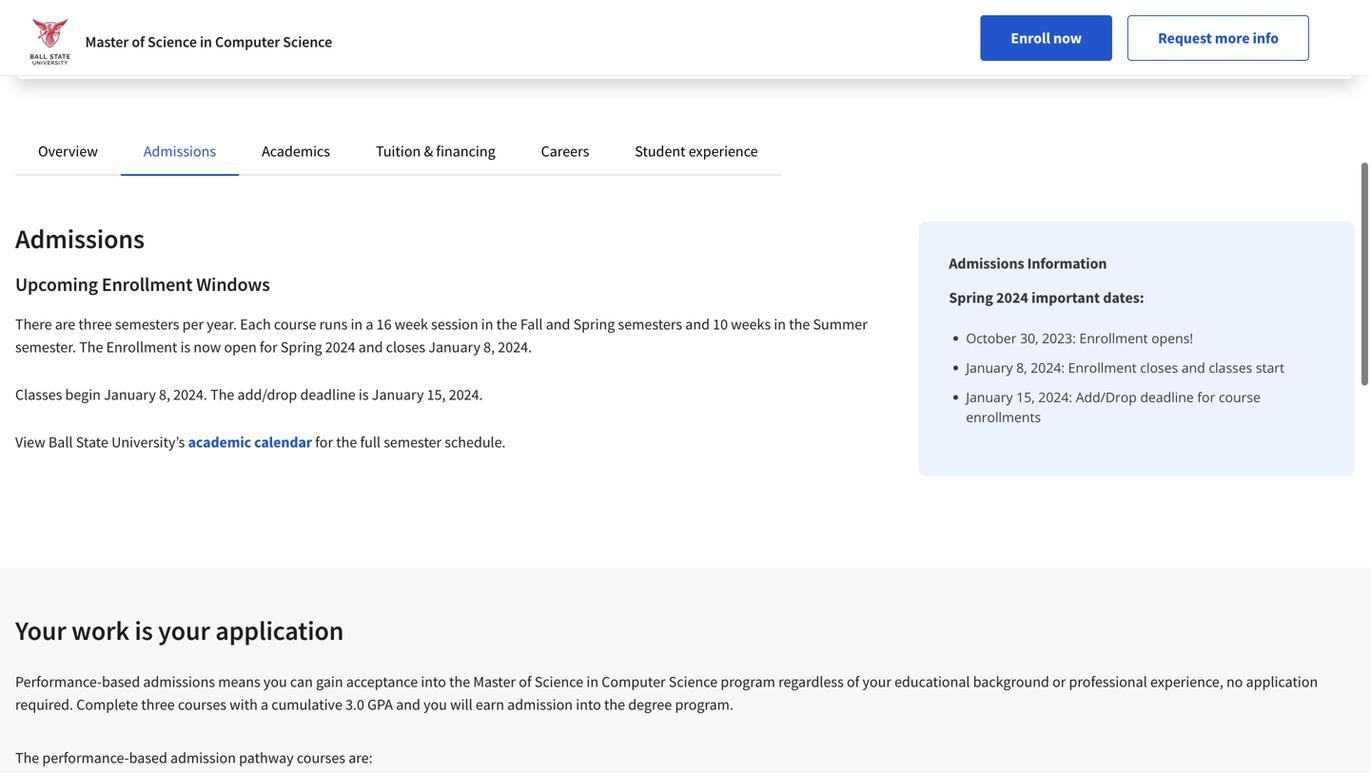 Task type: describe. For each thing, give the bounding box(es) containing it.
week
[[395, 315, 428, 334]]

and right fall in the top of the page
[[546, 315, 570, 334]]

add/drop
[[1076, 388, 1137, 406]]

year.
[[207, 315, 237, 334]]

the left fall in the top of the page
[[496, 315, 517, 334]]

0 horizontal spatial 2024.
[[173, 385, 207, 404]]

1 vertical spatial ball
[[48, 433, 73, 452]]

university
[[161, 19, 217, 36]]

1 horizontal spatial into
[[576, 695, 601, 715]]

admissions
[[143, 673, 215, 692]]

fall
[[520, 315, 543, 334]]

academics link
[[262, 142, 330, 161]]

and inside performance-based admissions means you can gain acceptance into the master of science in computer science program regardless of your educational background or professional experience, no application required. complete three courses with a cumulative 3.0 gpa and you will earn admission into the degree program.
[[396, 695, 420, 715]]

or
[[1052, 673, 1066, 692]]

by
[[90, 19, 103, 36]]

your work is your application
[[15, 614, 344, 647]]

three inside there are three semesters per year. each course runs in a 16 week session in the fall and spring semesters and 10 weeks in the summer semester.
[[78, 315, 112, 334]]

experience,
[[1150, 673, 1223, 692]]

professional
[[1069, 673, 1147, 692]]

0 horizontal spatial into
[[421, 673, 446, 692]]

experience
[[689, 142, 758, 161]]

with
[[230, 695, 258, 715]]

spring 2024 important dates:
[[949, 288, 1144, 307]]

offered by ball state university
[[46, 19, 217, 36]]

2024: for enrollment
[[1031, 359, 1065, 377]]

16
[[376, 315, 392, 334]]

careers
[[541, 142, 589, 161]]

earn
[[476, 695, 504, 715]]

8, inside list item
[[1016, 359, 1027, 377]]

january 8, 2024: enrollment closes and classes start
[[966, 359, 1284, 377]]

january right 'begin'
[[104, 385, 156, 404]]

are:
[[348, 749, 373, 768]]

semester.
[[15, 338, 76, 357]]

hands-on learning from anywhere, no travel required
[[1052, 19, 1296, 55]]

the left full
[[336, 433, 357, 452]]

pathway
[[239, 749, 294, 768]]

0 horizontal spatial 8,
[[159, 385, 170, 404]]

course inside january 15, 2024: add/drop deadline for course enrollments
[[1219, 388, 1261, 406]]

1 vertical spatial the
[[210, 385, 234, 404]]

master of science in computer science
[[85, 32, 332, 51]]

learning
[[1109, 19, 1155, 36]]

careers link
[[541, 142, 589, 161]]

0 horizontal spatial 15,
[[427, 385, 446, 404]]

academic calendar link
[[188, 433, 312, 452]]

0 horizontal spatial now
[[194, 338, 221, 357]]

calendar
[[254, 433, 312, 452]]

program.
[[675, 695, 733, 715]]

gpa
[[367, 695, 393, 715]]

january inside list item
[[966, 359, 1013, 377]]

a inside performance-based admissions means you can gain acceptance into the master of science in computer science program regardless of your educational background or professional experience, no application required. complete three courses with a cumulative 3.0 gpa and you will earn admission into the degree program.
[[261, 695, 268, 715]]

student
[[635, 142, 686, 161]]

classes begin january 8, 2024. the add/drop deadline is january 15, 2024.
[[15, 385, 483, 404]]

runs
[[319, 315, 348, 334]]

weeks
[[731, 315, 771, 334]]

2 semesters from the left
[[618, 315, 682, 334]]

opens!
[[1151, 329, 1193, 347]]

student experience link
[[635, 142, 758, 161]]

full
[[360, 433, 381, 452]]

session
[[431, 315, 478, 334]]

performance-based admissions means you can gain acceptance into the master of science in computer science program regardless of your educational background or professional experience, no application required. complete three courses with a cumulative 3.0 gpa and you will earn admission into the degree program.
[[15, 673, 1318, 715]]

add/drop
[[237, 385, 297, 404]]

windows
[[196, 273, 270, 296]]

educational
[[894, 673, 970, 692]]

2 horizontal spatial 2024.
[[498, 338, 532, 357]]

the performance-based admission pathway courses are:
[[15, 749, 373, 768]]

upcoming
[[15, 273, 98, 296]]

10
[[713, 315, 728, 334]]

means
[[218, 673, 260, 692]]

enroll now
[[1011, 29, 1082, 48]]

computer inside performance-based admissions means you can gain acceptance into the master of science in computer science program regardless of your educational background or professional experience, no application required. complete three courses with a cumulative 3.0 gpa and you will earn admission into the degree program.
[[602, 673, 666, 692]]

october 30, 2023: enrollment opens! list item
[[966, 328, 1324, 348]]

1 vertical spatial 2024
[[325, 338, 355, 357]]

academic
[[188, 433, 251, 452]]

for for course
[[1197, 388, 1215, 406]]

the for enrollment
[[79, 338, 103, 357]]

october
[[966, 329, 1017, 347]]

0 horizontal spatial of
[[132, 32, 145, 51]]

semester
[[384, 433, 442, 452]]

1 horizontal spatial state
[[130, 19, 158, 36]]

from
[[1157, 19, 1184, 36]]

schedule.
[[445, 433, 506, 452]]

1 horizontal spatial 2024
[[996, 288, 1028, 307]]

enrollment inside list item
[[1079, 329, 1148, 347]]

15, inside january 15, 2024: add/drop deadline for course enrollments
[[1016, 388, 1035, 406]]

the left summer in the right of the page
[[789, 315, 810, 334]]

2024: for add/drop
[[1038, 388, 1072, 406]]

admissions information
[[949, 254, 1107, 273]]

master inside performance-based admissions means you can gain acceptance into the master of science in computer science program regardless of your educational background or professional experience, no application required. complete three courses with a cumulative 3.0 gpa and you will earn admission into the degree program.
[[473, 673, 516, 692]]

per
[[182, 315, 204, 334]]

based inside performance-based admissions means you can gain acceptance into the master of science in computer science program regardless of your educational background or professional experience, no application required. complete three courses with a cumulative 3.0 gpa and you will earn admission into the degree program.
[[102, 673, 140, 692]]

three inside performance-based admissions means you can gain acceptance into the master of science in computer science program regardless of your educational background or professional experience, no application required. complete three courses with a cumulative 3.0 gpa and you will earn admission into the degree program.
[[141, 695, 175, 715]]

1 horizontal spatial ball
[[106, 19, 127, 36]]

performance-
[[42, 749, 129, 768]]

0 horizontal spatial spring
[[281, 338, 322, 357]]

the enrollment is now open for spring 2024 and closes january 8, 2024.
[[79, 338, 535, 357]]

there
[[15, 315, 52, 334]]

and down the 16
[[358, 338, 383, 357]]

tuition & financing
[[376, 142, 495, 161]]

complete
[[76, 695, 138, 715]]

2023:
[[1042, 329, 1076, 347]]

a inside there are three semesters per year. each course runs in a 16 week session in the fall and spring semesters and 10 weeks in the summer semester.
[[366, 315, 373, 334]]

1 vertical spatial state
[[76, 433, 108, 452]]

spring inside there are three semesters per year. each course runs in a 16 week session in the fall and spring semesters and 10 weeks in the summer semester.
[[573, 315, 615, 334]]

january up semester
[[372, 385, 424, 404]]

classes
[[1209, 359, 1252, 377]]

request more info button
[[1127, 15, 1309, 61]]

regardless
[[778, 673, 844, 692]]

overview
[[38, 142, 98, 161]]

1 vertical spatial based
[[129, 749, 167, 768]]

enrollment down upcoming enrollment windows in the left top of the page
[[106, 338, 177, 357]]

0 vertical spatial 8,
[[483, 338, 495, 357]]

2 horizontal spatial spring
[[949, 288, 993, 307]]

info
[[1253, 29, 1279, 48]]

ball state university logo image
[[30, 19, 70, 65]]

0 vertical spatial you
[[263, 673, 287, 692]]

0 horizontal spatial admission
[[170, 749, 236, 768]]

upcoming enrollment windows
[[15, 273, 270, 296]]

student experience
[[635, 142, 758, 161]]

1 horizontal spatial 2024.
[[449, 385, 483, 404]]

open
[[224, 338, 257, 357]]

will
[[450, 695, 473, 715]]

in inside performance-based admissions means you can gain acceptance into the master of science in computer science program regardless of your educational background or professional experience, no application required. complete three courses with a cumulative 3.0 gpa and you will earn admission into the degree program.
[[586, 673, 599, 692]]



Task type: locate. For each thing, give the bounding box(es) containing it.
2 horizontal spatial of
[[847, 673, 859, 692]]

view
[[15, 433, 45, 452]]

the right "semester." at top
[[79, 338, 103, 357]]

january inside january 15, 2024: add/drop deadline for course enrollments
[[966, 388, 1013, 406]]

2 vertical spatial 8,
[[159, 385, 170, 404]]

courses inside performance-based admissions means you can gain acceptance into the master of science in computer science program regardless of your educational background or professional experience, no application required. complete three courses with a cumulative 3.0 gpa and you will earn admission into the degree program.
[[178, 695, 227, 715]]

is for application
[[135, 614, 153, 647]]

enrollment inside list item
[[1068, 359, 1137, 377]]

1 vertical spatial your
[[862, 673, 891, 692]]

no left travel
[[1247, 19, 1262, 36]]

0 vertical spatial computer
[[215, 32, 280, 51]]

0 vertical spatial for
[[260, 338, 277, 357]]

the
[[496, 315, 517, 334], [789, 315, 810, 334], [336, 433, 357, 452], [449, 673, 470, 692], [604, 695, 625, 715]]

course
[[274, 315, 316, 334], [1219, 388, 1261, 406]]

for inside january 15, 2024: add/drop deadline for course enrollments
[[1197, 388, 1215, 406]]

closes inside list item
[[1140, 359, 1178, 377]]

0 vertical spatial course
[[274, 315, 316, 334]]

2024: inside list item
[[1031, 359, 1065, 377]]

and down 'opens!' at right
[[1182, 359, 1205, 377]]

3.0
[[345, 695, 364, 715]]

on
[[1092, 19, 1106, 36]]

can
[[290, 673, 313, 692]]

1 vertical spatial into
[[576, 695, 601, 715]]

1 horizontal spatial for
[[315, 433, 333, 452]]

1 horizontal spatial 15,
[[1016, 388, 1035, 406]]

spring up october
[[949, 288, 993, 307]]

0 horizontal spatial your
[[158, 614, 210, 647]]

dates:
[[1103, 288, 1144, 307]]

0 horizontal spatial courses
[[178, 695, 227, 715]]

0 horizontal spatial the
[[15, 749, 39, 768]]

deadline down january 8, 2024: enrollment closes and classes start list item
[[1140, 388, 1194, 406]]

classes
[[15, 385, 62, 404]]

tuition & financing link
[[376, 142, 495, 161]]

&
[[424, 142, 433, 161]]

0 horizontal spatial semesters
[[115, 315, 179, 334]]

0 horizontal spatial three
[[78, 315, 112, 334]]

enroll now button
[[980, 15, 1112, 61]]

state left university
[[130, 19, 158, 36]]

1 horizontal spatial three
[[141, 695, 175, 715]]

2 vertical spatial spring
[[281, 338, 322, 357]]

required.
[[15, 695, 73, 715]]

the left add/drop
[[210, 385, 234, 404]]

1 horizontal spatial deadline
[[1140, 388, 1194, 406]]

1 vertical spatial master
[[473, 673, 516, 692]]

2024: left add/drop
[[1038, 388, 1072, 406]]

0 horizontal spatial closes
[[386, 338, 425, 357]]

1 vertical spatial application
[[1246, 673, 1318, 692]]

three
[[78, 315, 112, 334], [141, 695, 175, 715]]

cumulative
[[271, 695, 342, 715]]

degree
[[628, 695, 672, 715]]

computer
[[215, 32, 280, 51], [602, 673, 666, 692]]

is down per
[[180, 338, 191, 357]]

ball right the view
[[48, 433, 73, 452]]

0 vertical spatial based
[[102, 673, 140, 692]]

0 horizontal spatial master
[[85, 32, 129, 51]]

enroll
[[1011, 29, 1050, 48]]

1 vertical spatial 8,
[[1016, 359, 1027, 377]]

are
[[55, 315, 75, 334]]

the up will on the bottom left of the page
[[449, 673, 470, 692]]

master up earn
[[473, 673, 516, 692]]

1 vertical spatial you
[[423, 695, 447, 715]]

2024. down fall in the top of the page
[[498, 338, 532, 357]]

summer
[[813, 315, 867, 334]]

0 vertical spatial into
[[421, 673, 446, 692]]

1 horizontal spatial computer
[[602, 673, 666, 692]]

semesters left 10
[[618, 315, 682, 334]]

january down october
[[966, 359, 1013, 377]]

1 horizontal spatial course
[[1219, 388, 1261, 406]]

1 horizontal spatial closes
[[1140, 359, 1178, 377]]

0 horizontal spatial state
[[76, 433, 108, 452]]

into right acceptance
[[421, 673, 446, 692]]

2024:
[[1031, 359, 1065, 377], [1038, 388, 1072, 406]]

program
[[721, 673, 775, 692]]

0 vertical spatial spring
[[949, 288, 993, 307]]

the
[[79, 338, 103, 357], [210, 385, 234, 404], [15, 749, 39, 768]]

0 vertical spatial now
[[1053, 29, 1082, 48]]

january 15, 2024: add/drop deadline for course enrollments
[[966, 388, 1261, 426]]

0 horizontal spatial ball
[[48, 433, 73, 452]]

ball
[[106, 19, 127, 36], [48, 433, 73, 452]]

based down complete
[[129, 749, 167, 768]]

tuition
[[376, 142, 421, 161]]

begin
[[65, 385, 101, 404]]

ball right by
[[106, 19, 127, 36]]

a right with
[[261, 695, 268, 715]]

start
[[1256, 359, 1284, 377]]

into left degree
[[576, 695, 601, 715]]

2024: inside january 15, 2024: add/drop deadline for course enrollments
[[1038, 388, 1072, 406]]

acceptance
[[346, 673, 418, 692]]

0 vertical spatial admission
[[507, 695, 573, 715]]

1 vertical spatial three
[[141, 695, 175, 715]]

performance-
[[15, 673, 102, 692]]

for down each
[[260, 338, 277, 357]]

2 horizontal spatial 8,
[[1016, 359, 1027, 377]]

travel
[[1264, 19, 1296, 36]]

master
[[85, 32, 129, 51], [473, 673, 516, 692]]

1 horizontal spatial is
[[180, 338, 191, 357]]

8,
[[483, 338, 495, 357], [1016, 359, 1027, 377], [159, 385, 170, 404]]

0 horizontal spatial is
[[135, 614, 153, 647]]

list
[[956, 328, 1324, 427]]

2024 down runs
[[325, 338, 355, 357]]

you
[[263, 673, 287, 692], [423, 695, 447, 715]]

january
[[428, 338, 480, 357], [966, 359, 1013, 377], [104, 385, 156, 404], [372, 385, 424, 404], [966, 388, 1013, 406]]

courses down admissions
[[178, 695, 227, 715]]

1 horizontal spatial you
[[423, 695, 447, 715]]

semesters
[[115, 315, 179, 334], [618, 315, 682, 334]]

course down the classes
[[1219, 388, 1261, 406]]

1 horizontal spatial spring
[[573, 315, 615, 334]]

2 vertical spatial is
[[135, 614, 153, 647]]

now left on
[[1053, 29, 1082, 48]]

0 vertical spatial a
[[366, 315, 373, 334]]

2 horizontal spatial is
[[359, 385, 369, 404]]

2024 down admissions information
[[996, 288, 1028, 307]]

three down admissions
[[141, 695, 175, 715]]

required
[[1052, 38, 1099, 55]]

for for spring
[[260, 338, 277, 357]]

each
[[240, 315, 271, 334]]

1 horizontal spatial now
[[1053, 29, 1082, 48]]

now down per
[[194, 338, 221, 357]]

request more info
[[1158, 29, 1279, 48]]

2 horizontal spatial the
[[210, 385, 234, 404]]

information
[[1027, 254, 1107, 273]]

no inside performance-based admissions means you can gain acceptance into the master of science in computer science program regardless of your educational background or professional experience, no application required. complete three courses with a cumulative 3.0 gpa and you will earn admission into the degree program.
[[1226, 673, 1243, 692]]

0 vertical spatial your
[[158, 614, 210, 647]]

of
[[132, 32, 145, 51], [519, 673, 531, 692], [847, 673, 859, 692]]

for down the classes
[[1197, 388, 1215, 406]]

for
[[260, 338, 277, 357], [1197, 388, 1215, 406], [315, 433, 333, 452]]

1 horizontal spatial no
[[1247, 19, 1262, 36]]

1 vertical spatial admission
[[170, 749, 236, 768]]

course up the enrollment is now open for spring 2024 and closes january 8, 2024.
[[274, 315, 316, 334]]

january down session
[[428, 338, 480, 357]]

your inside performance-based admissions means you can gain acceptance into the master of science in computer science program regardless of your educational background or professional experience, no application required. complete three courses with a cumulative 3.0 gpa and you will earn admission into the degree program.
[[862, 673, 891, 692]]

2 vertical spatial for
[[315, 433, 333, 452]]

is right work
[[135, 614, 153, 647]]

a left the 16
[[366, 315, 373, 334]]

1 vertical spatial a
[[261, 695, 268, 715]]

more
[[1215, 29, 1250, 48]]

closes down week in the top of the page
[[386, 338, 425, 357]]

work
[[72, 614, 129, 647]]

1 horizontal spatial courses
[[297, 749, 345, 768]]

15,
[[427, 385, 446, 404], [1016, 388, 1035, 406]]

1 vertical spatial spring
[[573, 315, 615, 334]]

request
[[1158, 29, 1212, 48]]

2 vertical spatial the
[[15, 749, 39, 768]]

academics
[[262, 142, 330, 161]]

now inside button
[[1053, 29, 1082, 48]]

you left can
[[263, 673, 287, 692]]

1 horizontal spatial semesters
[[618, 315, 682, 334]]

a
[[366, 315, 373, 334], [261, 695, 268, 715]]

no right experience,
[[1226, 673, 1243, 692]]

enrollment up add/drop
[[1068, 359, 1137, 377]]

admission
[[507, 695, 573, 715], [170, 749, 236, 768]]

1 horizontal spatial your
[[862, 673, 891, 692]]

0 horizontal spatial a
[[261, 695, 268, 715]]

2024. up schedule.
[[449, 385, 483, 404]]

1 vertical spatial for
[[1197, 388, 1215, 406]]

course inside there are three semesters per year. each course runs in a 16 week session in the fall and spring semesters and 10 weeks in the summer semester.
[[274, 315, 316, 334]]

1 horizontal spatial 8,
[[483, 338, 495, 357]]

0 horizontal spatial for
[[260, 338, 277, 357]]

2024. up academic
[[173, 385, 207, 404]]

admissions link
[[144, 142, 216, 161]]

1 vertical spatial 2024:
[[1038, 388, 1072, 406]]

1 horizontal spatial application
[[1246, 673, 1318, 692]]

no inside the 'hands-on learning from anywhere, no travel required'
[[1247, 19, 1262, 36]]

0 vertical spatial master
[[85, 32, 129, 51]]

and inside january 8, 2024: enrollment closes and classes start list item
[[1182, 359, 1205, 377]]

state down 'begin'
[[76, 433, 108, 452]]

1 vertical spatial no
[[1226, 673, 1243, 692]]

2024: down 2023:
[[1031, 359, 1065, 377]]

and left 10
[[685, 315, 710, 334]]

0 horizontal spatial deadline
[[300, 385, 356, 404]]

30,
[[1020, 329, 1038, 347]]

spring
[[949, 288, 993, 307], [573, 315, 615, 334], [281, 338, 322, 357]]

your up admissions
[[158, 614, 210, 647]]

deadline
[[300, 385, 356, 404], [1140, 388, 1194, 406]]

no
[[1247, 19, 1262, 36], [1226, 673, 1243, 692]]

application
[[215, 614, 344, 647], [1246, 673, 1318, 692]]

the for performance-
[[15, 749, 39, 768]]

admission right earn
[[507, 695, 573, 715]]

into
[[421, 673, 446, 692], [576, 695, 601, 715]]

0 horizontal spatial computer
[[215, 32, 280, 51]]

offered
[[46, 19, 87, 36]]

0 vertical spatial state
[[130, 19, 158, 36]]

admissions
[[144, 142, 216, 161], [15, 222, 145, 255], [949, 254, 1024, 273]]

0 vertical spatial ball
[[106, 19, 127, 36]]

enrollment
[[102, 273, 193, 296], [1079, 329, 1148, 347], [106, 338, 177, 357], [1068, 359, 1137, 377]]

the left degree
[[604, 695, 625, 715]]

courses
[[178, 695, 227, 715], [297, 749, 345, 768]]

financing
[[436, 142, 495, 161]]

enrollment up per
[[102, 273, 193, 296]]

enrollment up january 8, 2024: enrollment closes and classes start
[[1079, 329, 1148, 347]]

1 vertical spatial computer
[[602, 673, 666, 692]]

15, up semester
[[427, 385, 446, 404]]

1 semesters from the left
[[115, 315, 179, 334]]

courses left the are:
[[297, 749, 345, 768]]

semesters down upcoming enrollment windows in the left top of the page
[[115, 315, 179, 334]]

master right ball state university logo
[[85, 32, 129, 51]]

application inside performance-based admissions means you can gain acceptance into the master of science in computer science program regardless of your educational background or professional experience, no application required. complete three courses with a cumulative 3.0 gpa and you will earn admission into the degree program.
[[1246, 673, 1318, 692]]

deadline inside january 15, 2024: add/drop deadline for course enrollments
[[1140, 388, 1194, 406]]

admission inside performance-based admissions means you can gain acceptance into the master of science in computer science program regardless of your educational background or professional experience, no application required. complete three courses with a cumulative 3.0 gpa and you will earn admission into the degree program.
[[507, 695, 573, 715]]

0 vertical spatial application
[[215, 614, 344, 647]]

october 30, 2023: enrollment opens!
[[966, 329, 1193, 347]]

the down required.
[[15, 749, 39, 768]]

january 8, 2024: enrollment closes and classes start list item
[[966, 358, 1324, 378]]

0 horizontal spatial 2024
[[325, 338, 355, 357]]

0 vertical spatial is
[[180, 338, 191, 357]]

based up complete
[[102, 673, 140, 692]]

january 15, 2024: add/drop deadline for course enrollments list item
[[966, 387, 1324, 427]]

1 horizontal spatial the
[[79, 338, 103, 357]]

enrollments
[[966, 408, 1041, 426]]

0 vertical spatial closes
[[386, 338, 425, 357]]

spring down runs
[[281, 338, 322, 357]]

january up enrollments
[[966, 388, 1013, 406]]

1 horizontal spatial of
[[519, 673, 531, 692]]

1 vertical spatial now
[[194, 338, 221, 357]]

you left will on the bottom left of the page
[[423, 695, 447, 715]]

and right gpa
[[396, 695, 420, 715]]

0 horizontal spatial no
[[1226, 673, 1243, 692]]

gain
[[316, 673, 343, 692]]

15, up enrollments
[[1016, 388, 1035, 406]]

hands-
[[1052, 19, 1092, 36]]

your
[[15, 614, 66, 647]]

your left "educational"
[[862, 673, 891, 692]]

1 horizontal spatial admission
[[507, 695, 573, 715]]

is up full
[[359, 385, 369, 404]]

deadline down the enrollment is now open for spring 2024 and closes january 8, 2024.
[[300, 385, 356, 404]]

0 horizontal spatial course
[[274, 315, 316, 334]]

1 vertical spatial is
[[359, 385, 369, 404]]

now
[[1053, 29, 1082, 48], [194, 338, 221, 357]]

closes down 'opens!' at right
[[1140, 359, 1178, 377]]

in
[[200, 32, 212, 51], [351, 315, 363, 334], [481, 315, 493, 334], [774, 315, 786, 334], [586, 673, 599, 692]]

0 vertical spatial courses
[[178, 695, 227, 715]]

is for open
[[180, 338, 191, 357]]

list containing october 30, 2023: enrollment opens!
[[956, 328, 1324, 427]]

admission left pathway
[[170, 749, 236, 768]]

three right are
[[78, 315, 112, 334]]

0 horizontal spatial you
[[263, 673, 287, 692]]

spring right fall in the top of the page
[[573, 315, 615, 334]]

for right calendar
[[315, 433, 333, 452]]



Task type: vqa. For each thing, say whether or not it's contained in the screenshot.
Calendar
yes



